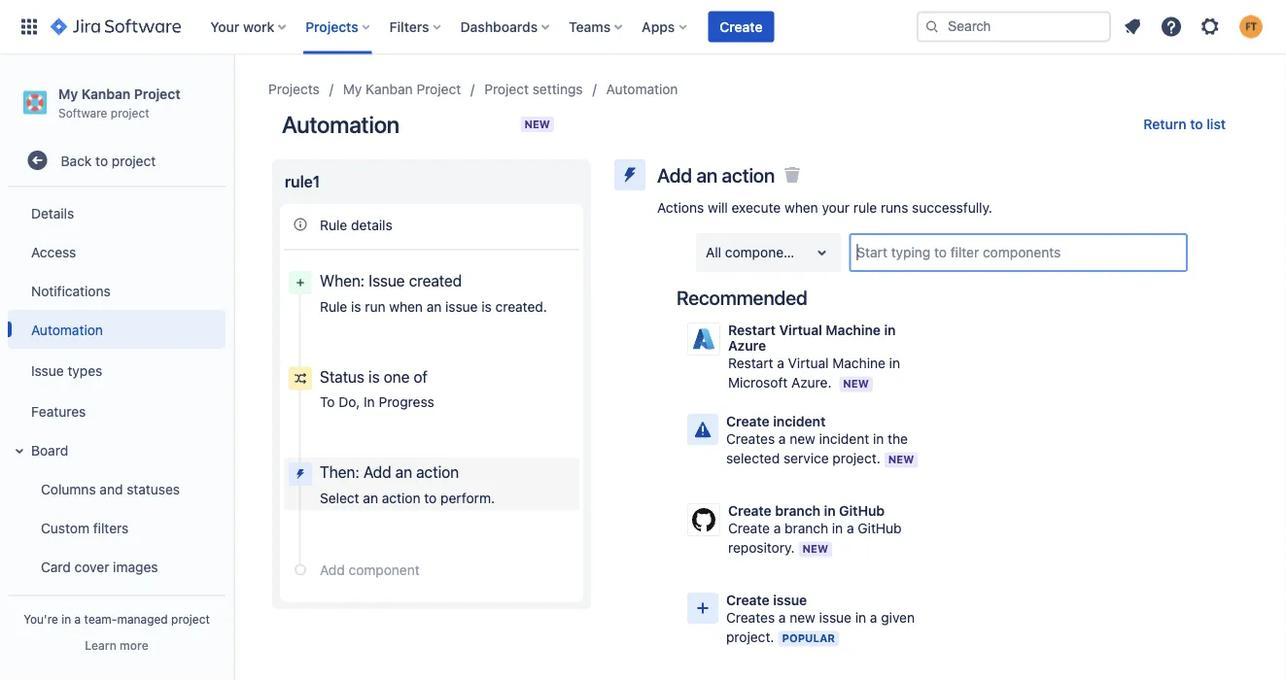 Task type: describe. For each thing, give the bounding box(es) containing it.
restart a virtual machine in microsoft azure.
[[728, 355, 900, 391]]

access
[[31, 244, 76, 260]]

projects button
[[300, 11, 378, 42]]

when: issue created rule is run when an issue is created.
[[320, 272, 547, 315]]

the
[[888, 431, 908, 447]]

filters button
[[384, 11, 449, 42]]

when inside 'when: issue created rule is run when an issue is created.'
[[389, 299, 423, 315]]

selected
[[726, 451, 780, 467]]

settings
[[533, 81, 583, 97]]

Start typing to filter components field
[[851, 235, 1186, 270]]

in inside creates a new incident in the selected service project.
[[873, 431, 884, 447]]

created.
[[496, 299, 547, 315]]

teams
[[569, 18, 611, 35]]

kanban for my kanban project
[[366, 81, 413, 97]]

columns
[[41, 481, 96, 497]]

project inside project settings link
[[484, 81, 529, 97]]

a left given
[[870, 610, 878, 626]]

rule details
[[320, 217, 393, 233]]

0 vertical spatial add
[[657, 163, 692, 186]]

virtual inside restart a virtual machine in microsoft azure.
[[788, 355, 829, 371]]

details
[[351, 217, 393, 233]]

an up will
[[697, 163, 718, 186]]

project settings
[[484, 81, 583, 97]]

in right you're
[[62, 613, 71, 626]]

create a branch in a github repository.
[[728, 521, 902, 556]]

project. inside creates a new issue in a given project.
[[726, 630, 774, 646]]

learn more button
[[85, 638, 148, 653]]

create issue
[[726, 593, 807, 609]]

list
[[1207, 116, 1226, 132]]

return to list button
[[1132, 109, 1238, 140]]

automation for notifications
[[31, 322, 103, 338]]

project for my kanban project
[[417, 81, 461, 97]]

select
[[320, 490, 359, 506]]

issue types link
[[8, 349, 226, 392]]

machine inside restart a virtual machine in microsoft azure.
[[833, 355, 886, 371]]

apps
[[642, 18, 675, 35]]

runs
[[881, 200, 909, 216]]

work
[[243, 18, 274, 35]]

to for list
[[1191, 116, 1204, 132]]

return
[[1144, 116, 1187, 132]]

actions
[[657, 200, 704, 216]]

status is one of to do, in progress
[[320, 368, 434, 410]]

restart for restart a virtual machine in microsoft azure.
[[728, 355, 774, 371]]

a down create branch in github
[[847, 521, 854, 537]]

progress
[[379, 394, 434, 410]]

new for restart virtual machine in azure
[[843, 378, 869, 390]]

issue inside creates a new issue in a given project.
[[819, 610, 852, 626]]

team-
[[84, 613, 117, 626]]

create for create
[[720, 18, 763, 35]]

create incident
[[726, 414, 826, 430]]

incident inside creates a new incident in the selected service project.
[[819, 431, 870, 447]]

learn more
[[85, 639, 148, 653]]

an right then:
[[395, 463, 412, 482]]

and
[[100, 481, 123, 497]]

features
[[31, 403, 86, 419]]

new inside creates a new issue in a given project.
[[790, 610, 816, 626]]

is inside status is one of to do, in progress
[[369, 368, 380, 386]]

open image
[[810, 241, 834, 265]]

microsoft
[[728, 375, 788, 391]]

1 vertical spatial project
[[112, 152, 156, 169]]

azure.
[[792, 375, 832, 391]]

in inside create a branch in a github repository.
[[832, 521, 843, 537]]

filters
[[390, 18, 429, 35]]

teams button
[[563, 11, 630, 42]]

software
[[58, 106, 107, 119]]

creates a new issue in a given project.
[[726, 610, 915, 646]]

0 vertical spatial when
[[785, 200, 819, 216]]

notifications link
[[8, 272, 226, 310]]

do,
[[339, 394, 360, 410]]

in inside creates a new issue in a given project.
[[856, 610, 867, 626]]

help image
[[1160, 15, 1183, 38]]

your work button
[[204, 11, 294, 42]]

azure
[[728, 338, 766, 354]]

to for project
[[95, 152, 108, 169]]

my for my kanban project software project
[[58, 86, 78, 102]]

virtual inside restart virtual machine in azure
[[779, 322, 823, 338]]

card cover images link
[[19, 548, 226, 587]]

my kanban project software project
[[58, 86, 180, 119]]

all components
[[706, 245, 803, 261]]

search image
[[925, 19, 940, 35]]

cover
[[75, 559, 109, 575]]

images
[[113, 559, 158, 575]]

2 vertical spatial project
[[171, 613, 210, 626]]

projects for projects dropdown button
[[306, 18, 358, 35]]

new for create branch in github
[[803, 543, 829, 556]]

all
[[706, 245, 722, 261]]

apps button
[[636, 11, 695, 42]]

board button
[[8, 431, 226, 470]]

columns and statuses link
[[19, 470, 226, 509]]

statuses
[[127, 481, 180, 497]]

repository.
[[728, 540, 795, 556]]

custom
[[41, 520, 89, 536]]

a down create issue
[[779, 610, 786, 626]]

sidebar navigation image
[[212, 78, 255, 117]]

will
[[708, 200, 728, 216]]

components
[[725, 245, 803, 261]]

group containing details
[[4, 188, 226, 681]]

project. inside creates a new incident in the selected service project.
[[833, 451, 881, 467]]

card cover images
[[41, 559, 158, 575]]

projects link
[[268, 78, 320, 101]]

then:
[[320, 463, 360, 482]]

issue inside 'when: issue created rule is run when an issue is created.'
[[369, 272, 405, 290]]

filters
[[93, 520, 129, 536]]

your
[[822, 200, 850, 216]]

service
[[784, 451, 829, 467]]

back
[[61, 152, 92, 169]]

more
[[120, 639, 148, 653]]

create for create incident
[[726, 414, 770, 430]]

project settings link
[[484, 78, 583, 101]]

actions will execute when your rule runs successfully.
[[657, 200, 993, 216]]

project inside my kanban project software project
[[111, 106, 149, 119]]



Task type: locate. For each thing, give the bounding box(es) containing it.
machine
[[826, 322, 881, 338], [833, 355, 886, 371]]

my kanban project link
[[343, 78, 461, 101]]

restart down azure
[[728, 355, 774, 371]]

virtual
[[779, 322, 823, 338], [788, 355, 829, 371]]

rule inside 'when: issue created rule is run when an issue is created.'
[[320, 299, 347, 315]]

issue left types
[[31, 363, 64, 379]]

to left perform.
[[424, 490, 437, 506]]

1 vertical spatial issue
[[31, 363, 64, 379]]

1 vertical spatial branch
[[785, 521, 829, 537]]

restart inside restart virtual machine in azure
[[728, 322, 776, 338]]

issue inside "link"
[[31, 363, 64, 379]]

your work
[[210, 18, 274, 35]]

to
[[1191, 116, 1204, 132], [95, 152, 108, 169], [424, 490, 437, 506]]

2 vertical spatial automation
[[31, 322, 103, 338]]

a up "repository."
[[774, 521, 781, 537]]

perform.
[[441, 490, 495, 506]]

creates inside creates a new issue in a given project.
[[726, 610, 775, 626]]

0 vertical spatial machine
[[826, 322, 881, 338]]

2 vertical spatial issue
[[819, 610, 852, 626]]

to right the back
[[95, 152, 108, 169]]

0 horizontal spatial project.
[[726, 630, 774, 646]]

1 horizontal spatial issue
[[773, 593, 807, 609]]

0 horizontal spatial issue
[[31, 363, 64, 379]]

1 horizontal spatial add
[[657, 163, 692, 186]]

creates for issue
[[726, 610, 775, 626]]

0 vertical spatial github
[[839, 503, 885, 519]]

banner containing your work
[[0, 0, 1287, 54]]

0 horizontal spatial my
[[58, 86, 78, 102]]

execute
[[732, 200, 781, 216]]

jira software image
[[51, 15, 181, 38], [51, 15, 181, 38]]

in up 'the'
[[889, 355, 900, 371]]

1 vertical spatial projects
[[268, 81, 320, 97]]

projects right work
[[306, 18, 358, 35]]

1 vertical spatial automation link
[[8, 310, 226, 349]]

2 rule from the top
[[320, 299, 347, 315]]

add an action
[[657, 163, 775, 186]]

machine inside restart virtual machine in azure
[[826, 322, 881, 338]]

incident up service
[[819, 431, 870, 447]]

0 vertical spatial project.
[[833, 451, 881, 467]]

issue up creates a new issue in a given project.
[[773, 593, 807, 609]]

branch
[[775, 503, 821, 519], [785, 521, 829, 537]]

projects
[[306, 18, 358, 35], [268, 81, 320, 97]]

0 horizontal spatial kanban
[[81, 86, 131, 102]]

when right run
[[389, 299, 423, 315]]

1 horizontal spatial automation
[[282, 111, 400, 138]]

rule1
[[285, 173, 320, 191]]

project inside my kanban project link
[[417, 81, 461, 97]]

a down create incident on the bottom right
[[779, 431, 786, 447]]

1 vertical spatial action
[[416, 463, 459, 482]]

1 vertical spatial to
[[95, 152, 108, 169]]

0 vertical spatial restart
[[728, 322, 776, 338]]

new down 'the'
[[889, 454, 914, 466]]

settings image
[[1199, 15, 1222, 38]]

new up popular
[[790, 610, 816, 626]]

projects inside projects dropdown button
[[306, 18, 358, 35]]

notifications
[[31, 283, 111, 299]]

banner
[[0, 0, 1287, 54]]

0 horizontal spatial automation
[[31, 322, 103, 338]]

creates up selected
[[726, 431, 775, 447]]

create button
[[708, 11, 775, 42]]

automation down apps
[[606, 81, 678, 97]]

when down 'delete' icon on the top of the page
[[785, 200, 819, 216]]

an
[[697, 163, 718, 186], [427, 299, 442, 315], [395, 463, 412, 482], [363, 490, 378, 506]]

restart for restart virtual machine in azure
[[728, 322, 776, 338]]

kanban for my kanban project software project
[[81, 86, 131, 102]]

project
[[111, 106, 149, 119], [112, 152, 156, 169], [171, 613, 210, 626]]

creates inside creates a new incident in the selected service project.
[[726, 431, 775, 447]]

rule left 'details'
[[320, 217, 347, 233]]

when:
[[320, 272, 365, 290]]

details link
[[8, 194, 226, 233]]

automation link for notifications
[[8, 310, 226, 349]]

0 vertical spatial to
[[1191, 116, 1204, 132]]

delete image
[[781, 163, 804, 187]]

details
[[31, 205, 74, 221]]

custom filters
[[41, 520, 129, 536]]

to inside then: add an action select an action to perform.
[[424, 490, 437, 506]]

my up software
[[58, 86, 78, 102]]

issue up popular
[[819, 610, 852, 626]]

project up details link
[[112, 152, 156, 169]]

Search field
[[917, 11, 1112, 42]]

machine up restart a virtual machine in microsoft azure. on the bottom right
[[826, 322, 881, 338]]

in
[[364, 394, 375, 410]]

learn
[[85, 639, 117, 653]]

project right software
[[111, 106, 149, 119]]

back to project
[[61, 152, 156, 169]]

kanban
[[366, 81, 413, 97], [81, 86, 131, 102]]

dashboards button
[[455, 11, 557, 42]]

rule
[[320, 217, 347, 233], [320, 299, 347, 315]]

1 vertical spatial virtual
[[788, 355, 829, 371]]

1 horizontal spatial kanban
[[366, 81, 413, 97]]

to left list
[[1191, 116, 1204, 132]]

managed
[[117, 613, 168, 626]]

automation down the notifications on the top of page
[[31, 322, 103, 338]]

kanban inside my kanban project software project
[[81, 86, 131, 102]]

0 vertical spatial automation link
[[606, 78, 678, 101]]

github inside create a branch in a github repository.
[[858, 521, 902, 537]]

creates a new incident in the selected service project.
[[726, 431, 908, 467]]

rule down when:
[[320, 299, 347, 315]]

project down the 'filters' dropdown button
[[417, 81, 461, 97]]

in up create a branch in a github repository.
[[824, 503, 836, 519]]

my
[[343, 81, 362, 97], [58, 86, 78, 102]]

rule details button
[[284, 208, 580, 241]]

issue up run
[[369, 272, 405, 290]]

types
[[68, 363, 102, 379]]

create inside button
[[720, 18, 763, 35]]

automation link up types
[[8, 310, 226, 349]]

1 creates from the top
[[726, 431, 775, 447]]

then: add an action image
[[618, 163, 642, 187]]

automation link for project settings
[[606, 78, 678, 101]]

github down create branch in github
[[858, 521, 902, 537]]

popular
[[782, 633, 835, 645]]

1 vertical spatial automation
[[282, 111, 400, 138]]

rule
[[854, 200, 877, 216]]

0 vertical spatial project
[[111, 106, 149, 119]]

1 vertical spatial add
[[364, 463, 391, 482]]

one
[[384, 368, 410, 386]]

projects right sidebar navigation icon
[[268, 81, 320, 97]]

columns and statuses
[[41, 481, 180, 497]]

custom filters link
[[19, 509, 226, 548]]

board
[[31, 442, 68, 458]]

issue
[[446, 299, 478, 315], [773, 593, 807, 609], [819, 610, 852, 626]]

project.
[[833, 451, 881, 467], [726, 630, 774, 646]]

0 horizontal spatial project
[[134, 86, 180, 102]]

github up create a branch in a github repository.
[[839, 503, 885, 519]]

run
[[365, 299, 386, 315]]

1 horizontal spatial project.
[[833, 451, 881, 467]]

0 horizontal spatial is
[[351, 299, 361, 315]]

you're in a team-managed project
[[23, 613, 210, 626]]

automation link
[[606, 78, 678, 101], [8, 310, 226, 349]]

issue down "created"
[[446, 299, 478, 315]]

action up execute
[[722, 163, 775, 186]]

automation down projects link
[[282, 111, 400, 138]]

project. down create issue
[[726, 630, 774, 646]]

my inside my kanban project software project
[[58, 86, 78, 102]]

2 horizontal spatial automation
[[606, 81, 678, 97]]

1 vertical spatial issue
[[773, 593, 807, 609]]

your profile and settings image
[[1240, 15, 1263, 38]]

1 horizontal spatial to
[[424, 490, 437, 506]]

2 horizontal spatial project
[[484, 81, 529, 97]]

to inside button
[[1191, 116, 1204, 132]]

1 horizontal spatial automation link
[[606, 78, 678, 101]]

an down "created"
[[427, 299, 442, 315]]

action up perform.
[[416, 463, 459, 482]]

action right the select
[[382, 490, 421, 506]]

0 vertical spatial issue
[[369, 272, 405, 290]]

in inside restart a virtual machine in microsoft azure.
[[889, 355, 900, 371]]

projects for projects link
[[268, 81, 320, 97]]

0 vertical spatial incident
[[773, 414, 826, 430]]

in up restart a virtual machine in microsoft azure. on the bottom right
[[884, 322, 896, 338]]

1 horizontal spatial project
[[417, 81, 461, 97]]

incident up creates a new incident in the selected service project. on the bottom right of the page
[[773, 414, 826, 430]]

new
[[525, 118, 550, 130]]

new right azure.
[[843, 378, 869, 390]]

your
[[210, 18, 240, 35]]

creates
[[726, 431, 775, 447], [726, 610, 775, 626]]

in
[[884, 322, 896, 338], [889, 355, 900, 371], [873, 431, 884, 447], [824, 503, 836, 519], [832, 521, 843, 537], [856, 610, 867, 626], [62, 613, 71, 626]]

0 horizontal spatial automation link
[[8, 310, 226, 349]]

1 horizontal spatial issue
[[369, 272, 405, 290]]

0 vertical spatial projects
[[306, 18, 358, 35]]

a up microsoft
[[777, 355, 785, 371]]

create for create branch in github
[[728, 503, 772, 519]]

1 vertical spatial incident
[[819, 431, 870, 447]]

virtual up restart a virtual machine in microsoft azure. on the bottom right
[[779, 322, 823, 338]]

0 horizontal spatial to
[[95, 152, 108, 169]]

0 vertical spatial action
[[722, 163, 775, 186]]

back to project link
[[8, 141, 226, 180]]

in down create branch in github
[[832, 521, 843, 537]]

new for create incident
[[889, 454, 914, 466]]

2 horizontal spatial to
[[1191, 116, 1204, 132]]

branch inside create a branch in a github repository.
[[785, 521, 829, 537]]

2 vertical spatial action
[[382, 490, 421, 506]]

features link
[[8, 392, 226, 431]]

branch down create branch in github
[[785, 521, 829, 537]]

0 vertical spatial issue
[[446, 299, 478, 315]]

my kanban project
[[343, 81, 461, 97]]

project. right service
[[833, 451, 881, 467]]

group
[[4, 188, 226, 681]]

branch up create a branch in a github repository.
[[775, 503, 821, 519]]

1 restart from the top
[[728, 322, 776, 338]]

access link
[[8, 233, 226, 272]]

creates for incident
[[726, 431, 775, 447]]

create for create a branch in a github repository.
[[728, 521, 770, 537]]

notifications image
[[1121, 15, 1145, 38]]

1 vertical spatial when
[[389, 299, 423, 315]]

2 horizontal spatial issue
[[819, 610, 852, 626]]

primary element
[[12, 0, 917, 54]]

2 vertical spatial to
[[424, 490, 437, 506]]

status
[[320, 368, 365, 386]]

expand image
[[8, 440, 31, 463]]

when
[[785, 200, 819, 216], [389, 299, 423, 315]]

recommended
[[677, 286, 808, 309]]

then: add an action select an action to perform.
[[320, 463, 495, 506]]

restart inside restart a virtual machine in microsoft azure.
[[728, 355, 774, 371]]

an right the select
[[363, 490, 378, 506]]

1 vertical spatial restart
[[728, 355, 774, 371]]

is
[[351, 299, 361, 315], [482, 299, 492, 315], [369, 368, 380, 386]]

new
[[843, 378, 869, 390], [790, 431, 816, 447], [889, 454, 914, 466], [803, 543, 829, 556], [790, 610, 816, 626]]

appswitcher icon image
[[18, 15, 41, 38]]

0 vertical spatial automation
[[606, 81, 678, 97]]

virtual up azure.
[[788, 355, 829, 371]]

automation link down apps
[[606, 78, 678, 101]]

0 horizontal spatial add
[[364, 463, 391, 482]]

project
[[417, 81, 461, 97], [484, 81, 529, 97], [134, 86, 180, 102]]

add inside then: add an action select an action to perform.
[[364, 463, 391, 482]]

project inside my kanban project software project
[[134, 86, 180, 102]]

1 vertical spatial project.
[[726, 630, 774, 646]]

issue types
[[31, 363, 102, 379]]

is left one
[[369, 368, 380, 386]]

1 vertical spatial machine
[[833, 355, 886, 371]]

return to list
[[1144, 116, 1226, 132]]

1 horizontal spatial when
[[785, 200, 819, 216]]

1 horizontal spatial my
[[343, 81, 362, 97]]

project left sidebar navigation icon
[[134, 86, 180, 102]]

2 creates from the top
[[726, 610, 775, 626]]

a left team-
[[74, 613, 81, 626]]

restart virtual machine in azure
[[728, 322, 896, 354]]

1 vertical spatial creates
[[726, 610, 775, 626]]

is left run
[[351, 299, 361, 315]]

new up service
[[790, 431, 816, 447]]

new inside creates a new incident in the selected service project.
[[790, 431, 816, 447]]

0 vertical spatial rule
[[320, 217, 347, 233]]

automation
[[606, 81, 678, 97], [282, 111, 400, 138], [31, 322, 103, 338]]

new down create branch in github
[[803, 543, 829, 556]]

restart down recommended
[[728, 322, 776, 338]]

0 vertical spatial branch
[[775, 503, 821, 519]]

my for my kanban project
[[343, 81, 362, 97]]

0 vertical spatial creates
[[726, 431, 775, 447]]

0 vertical spatial virtual
[[779, 322, 823, 338]]

0 horizontal spatial when
[[389, 299, 423, 315]]

0 horizontal spatial issue
[[446, 299, 478, 315]]

add up actions
[[657, 163, 692, 186]]

1 vertical spatial github
[[858, 521, 902, 537]]

card
[[41, 559, 71, 575]]

project up new
[[484, 81, 529, 97]]

in left 'the'
[[873, 431, 884, 447]]

in inside restart virtual machine in azure
[[884, 322, 896, 338]]

1 horizontal spatial is
[[369, 368, 380, 386]]

a inside restart a virtual machine in microsoft azure.
[[777, 355, 785, 371]]

kanban up software
[[81, 86, 131, 102]]

in left given
[[856, 610, 867, 626]]

add right then:
[[364, 463, 391, 482]]

create for create issue
[[726, 593, 770, 609]]

project for my kanban project software project
[[134, 86, 180, 102]]

2 horizontal spatial is
[[482, 299, 492, 315]]

project right the managed at left bottom
[[171, 613, 210, 626]]

successfully.
[[912, 200, 993, 216]]

1 rule from the top
[[320, 217, 347, 233]]

created
[[409, 272, 462, 290]]

given
[[881, 610, 915, 626]]

1 vertical spatial rule
[[320, 299, 347, 315]]

create branch in github
[[728, 503, 885, 519]]

is left created.
[[482, 299, 492, 315]]

action
[[722, 163, 775, 186], [416, 463, 459, 482], [382, 490, 421, 506]]

a inside creates a new incident in the selected service project.
[[779, 431, 786, 447]]

automation for project settings
[[606, 81, 678, 97]]

my right projects link
[[343, 81, 362, 97]]

incident
[[773, 414, 826, 430], [819, 431, 870, 447]]

machine down restart virtual machine in azure
[[833, 355, 886, 371]]

rule inside button
[[320, 217, 347, 233]]

creates down create issue
[[726, 610, 775, 626]]

an inside 'when: issue created rule is run when an issue is created.'
[[427, 299, 442, 315]]

Select components text field
[[706, 243, 710, 263]]

create inside create a branch in a github repository.
[[728, 521, 770, 537]]

kanban down filters
[[366, 81, 413, 97]]

2 restart from the top
[[728, 355, 774, 371]]

issue inside 'when: issue created rule is run when an issue is created.'
[[446, 299, 478, 315]]



Task type: vqa. For each thing, say whether or not it's contained in the screenshot.
to corresponding to project
yes



